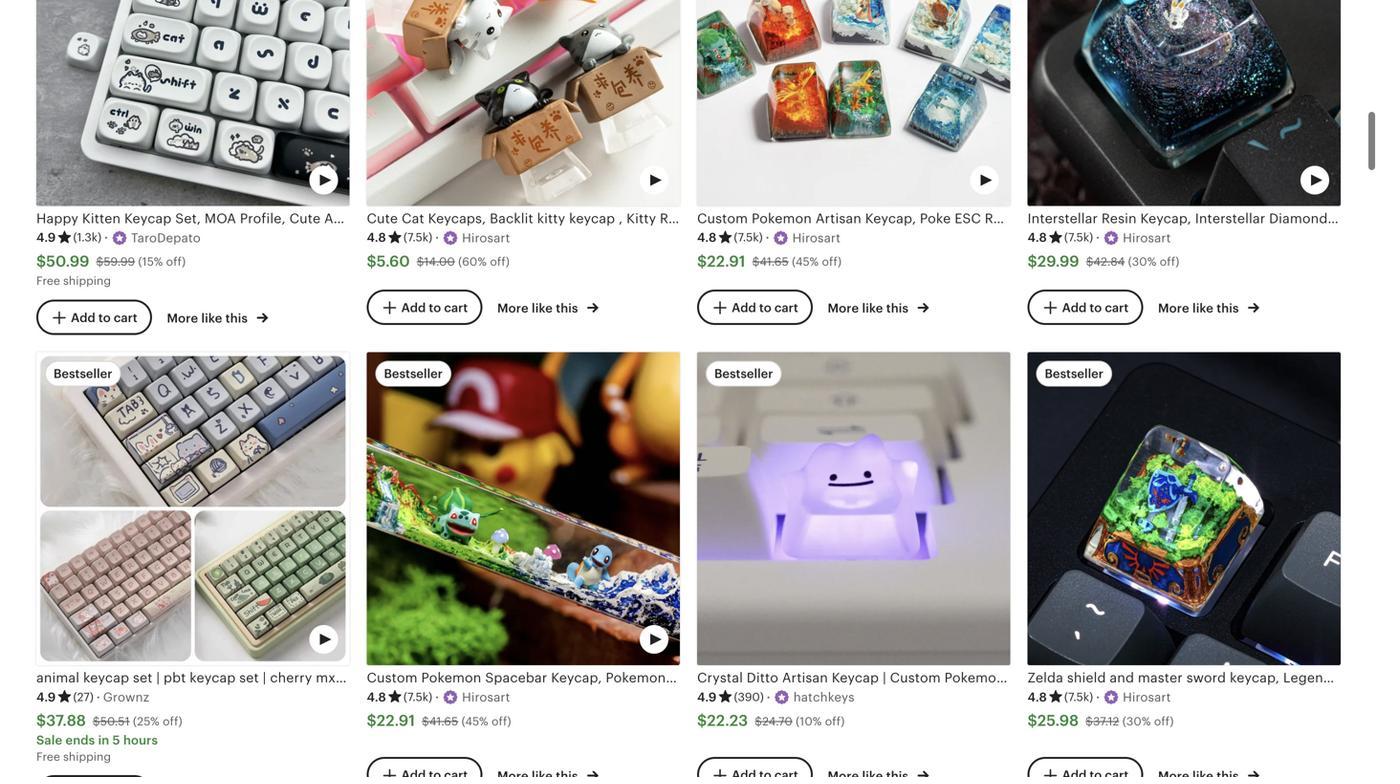 Task type: vqa. For each thing, say whether or not it's contained in the screenshot.
the 'Art,'
yes



Task type: describe. For each thing, give the bounding box(es) containing it.
42.84
[[1094, 256, 1126, 269]]

$ inside $ 22.23 $ 24.70 (10% off)
[[755, 716, 763, 729]]

add for 22.91
[[732, 301, 757, 315]]

to for 22.91
[[760, 301, 772, 315]]

more like this for 5.60
[[498, 301, 582, 316]]

cherry
[[382, 211, 427, 226]]

animal keycap set | pbt keycap set | cherry mx keycap | tech accessories | cute keycap | custom keycaps |artisan keycap| mechanical keyboard image
[[36, 353, 350, 666]]

quick shop button for the zelda shield and master sword keycap, legend of zelda resin keycap, zelda keycap legend of zelda gifts, halloween gift for him, anime keycap image on the right of the page
[[1127, 621, 1243, 656]]

crystal ditto artisan keycap | custom pokemon keycap for rgb keyboard image
[[698, 353, 1011, 666]]

cute cat keycaps, backlit kitty keycap , kitty resin artisan keycap for mechanical keyboard, kitten in box keycap, cute kitty keycap, gifts image
[[367, 0, 680, 206]]

artisan
[[783, 671, 829, 686]]

happy
[[36, 211, 79, 226]]

$ inside $ 5.60 $ 14.00 (60% off)
[[417, 256, 424, 269]]

(1.3k)
[[73, 231, 102, 244]]

$ 22.91 $ 41.65 (45% off) for quick shop button for custom pokemon spacebar keycap, pokemon artisan keycap, custom pokemon keycaps, anime keycap, cute keycaps, unique gift for him image at the left of the page
[[367, 713, 512, 730]]

(7.5k) for product video element associated with quick shop button corresponding to cute cat keycaps, backlit kitty keycap , kitty resin artisan keycap for mechanical keyboard, kitten in box keycap, cute kitty keycap, gifts image
[[404, 231, 433, 244]]

37.12
[[1094, 716, 1120, 729]]

more for 5.60
[[498, 301, 529, 316]]

off) for crystal ditto artisan keycap | custom pokemon keycap for rgb keyboard image
[[826, 716, 845, 729]]

(27)
[[73, 691, 94, 704]]

more like this link for 22.91
[[828, 298, 929, 317]]

quick shop for cute cat keycaps, backlit kitty keycap , kitty resin artisan keycap for mechanical keyboard, kitten in box keycap, cute kitty keycap, gifts image
[[500, 172, 567, 186]]

add to cart button for 5.60
[[367, 290, 483, 325]]

4.9 down crystal
[[698, 691, 717, 705]]

50.51
[[100, 716, 130, 729]]

kitten
[[82, 211, 121, 226]]

22.23
[[707, 713, 749, 730]]

50.99
[[46, 253, 90, 270]]

$ 25.98 $ 37.12 (30% off)
[[1028, 713, 1175, 730]]

dye-
[[497, 211, 526, 226]]

quick shop for the zelda shield and master sword keycap, legend of zelda resin keycap, zelda keycap legend of zelda gifts, halloween gift for him, anime keycap image on the right of the page
[[1161, 632, 1229, 646]]

4.9 for 37.88
[[36, 691, 56, 705]]

off) for 'custom pokemon artisan keycap, poke esc resin keycap, pokemon spacebar resin handmade keycap, pokemon character custom keycap | gift for dad' 'image'
[[822, 256, 842, 269]]

happy kitten keycap set, moa profile, cute art, pbt, cherry mx stem, dye-sub legends
[[36, 211, 611, 226]]

pbt,
[[352, 211, 379, 226]]

off) inside $ 50.99 $ 59.99 (15% off) free shipping
[[166, 256, 186, 269]]

crystal
[[698, 671, 743, 686]]

off) inside '$ 37.88 $ 50.51 (25% off) sale ends in 5 hours free shipping'
[[163, 716, 183, 729]]

to for 5.60
[[429, 301, 441, 315]]

$ 22.23 $ 24.70 (10% off)
[[698, 713, 845, 730]]

4 bestseller from the left
[[1045, 367, 1104, 381]]

legends
[[555, 211, 611, 226]]

· for custom pokemon spacebar keycap, pokemon artisan keycap, custom pokemon keycaps, anime keycap, cute keycaps, unique gift for him image at the left of the page
[[435, 691, 439, 705]]

product video element for quick shop button associated with happy kitten keycap set, moa profile, cute art, pbt, cherry mx stem, dye-sub legends image
[[36, 0, 350, 206]]

· for happy kitten keycap set, moa profile, cute art, pbt, cherry mx stem, dye-sub legends image
[[104, 231, 108, 245]]

4.8 for interstellar resin keycap, interstellar diamond sa keycap, gravity in interstellar space, galaxy keycap, astronaut resin keycap, gifts idea 'image'
[[1028, 231, 1048, 245]]

5.60
[[377, 253, 410, 270]]

|
[[883, 671, 887, 686]]

$ 29.99 $ 42.84 (30% off)
[[1028, 253, 1180, 270]]

set,
[[175, 211, 201, 226]]

(7.5k) for product video element associated with quick shop button for custom pokemon spacebar keycap, pokemon artisan keycap, custom pokemon keycaps, anime keycap, cute keycaps, unique gift for him image at the left of the page
[[404, 691, 433, 704]]

(30% for 29.99
[[1129, 256, 1157, 269]]

· for the zelda shield and master sword keycap, legend of zelda resin keycap, zelda keycap legend of zelda gifts, halloween gift for him, anime keycap image on the right of the page
[[1097, 691, 1100, 705]]

add for 29.99
[[1063, 301, 1087, 315]]

shipping inside $ 50.99 $ 59.99 (15% off) free shipping
[[63, 275, 111, 288]]

1 bestseller from the left
[[54, 367, 112, 381]]

this for 5.60
[[556, 301, 579, 316]]

quick shop for custom pokemon spacebar keycap, pokemon artisan keycap, custom pokemon keycaps, anime keycap, cute keycaps, unique gift for him image at the left of the page
[[500, 632, 567, 646]]

more for 29.99
[[1159, 301, 1190, 316]]

profile,
[[240, 211, 286, 226]]

more like this link for 5.60
[[498, 298, 599, 317]]

shop for 'custom pokemon artisan keycap, poke esc resin keycap, pokemon spacebar resin handmade keycap, pokemon character custom keycap | gift for dad' 'image'
[[869, 172, 898, 186]]

41.65 for quick shop button for custom pokemon spacebar keycap, pokemon artisan keycap, custom pokemon keycaps, anime keycap, cute keycaps, unique gift for him image at the left of the page
[[429, 716, 459, 729]]

more like this link for 29.99
[[1159, 298, 1260, 317]]

free inside $ 50.99 $ 59.99 (15% off) free shipping
[[36, 275, 60, 288]]

25.98
[[1038, 713, 1079, 730]]

to for 29.99
[[1090, 301, 1103, 315]]

quick for crystal ditto artisan keycap | custom pokemon keycap for rgb keyboard image
[[831, 632, 866, 646]]

59.99
[[104, 256, 135, 269]]

(7.5k) for product video element corresponding to quick shop button associated with interstellar resin keycap, interstellar diamond sa keycap, gravity in interstellar space, galaxy keycap, astronaut resin keycap, gifts idea 'image'
[[1065, 231, 1094, 244]]

quick shop button for happy kitten keycap set, moa profile, cute art, pbt, cherry mx stem, dye-sub legends image
[[135, 161, 251, 196]]

keyboard
[[1113, 671, 1175, 686]]

0 horizontal spatial keycap
[[124, 211, 172, 226]]

like for 22.91
[[863, 301, 884, 316]]

quick shop button for interstellar resin keycap, interstellar diamond sa keycap, gravity in interstellar space, galaxy keycap, astronaut resin keycap, gifts idea 'image'
[[1127, 161, 1243, 196]]

off) for the zelda shield and master sword keycap, legend of zelda resin keycap, zelda keycap legend of zelda gifts, halloween gift for him, anime keycap image on the right of the page
[[1155, 716, 1175, 729]]

4.8 for custom pokemon spacebar keycap, pokemon artisan keycap, custom pokemon keycaps, anime keycap, cute keycaps, unique gift for him image at the left of the page
[[367, 691, 386, 705]]

quick shop button for custom pokemon spacebar keycap, pokemon artisan keycap, custom pokemon keycaps, anime keycap, cute keycaps, unique gift for him image at the left of the page
[[465, 621, 582, 656]]

(7.5k) for quick shop button associated with 'custom pokemon artisan keycap, poke esc resin keycap, pokemon spacebar resin handmade keycap, pokemon character custom keycap | gift for dad' 'image''s product video element
[[734, 231, 763, 244]]

· for cute cat keycaps, backlit kitty keycap , kitty resin artisan keycap for mechanical keyboard, kitten in box keycap, cute kitty keycap, gifts image
[[435, 231, 439, 245]]

quick for interstellar resin keycap, interstellar diamond sa keycap, gravity in interstellar space, galaxy keycap, astronaut resin keycap, gifts idea 'image'
[[1161, 172, 1196, 186]]

add for 5.60
[[402, 301, 426, 315]]

41.65 for quick shop button associated with 'custom pokemon artisan keycap, poke esc resin keycap, pokemon spacebar resin handmade keycap, pokemon character custom keycap | gift for dad' 'image'
[[760, 256, 789, 269]]

shop for interstellar resin keycap, interstellar diamond sa keycap, gravity in interstellar space, galaxy keycap, astronaut resin keycap, gifts idea 'image'
[[1199, 172, 1229, 186]]

off) for cute cat keycaps, backlit kitty keycap , kitty resin artisan keycap for mechanical keyboard, kitten in box keycap, cute kitty keycap, gifts image
[[490, 256, 510, 269]]

rgb
[[1082, 671, 1110, 686]]

quick for cute cat keycaps, backlit kitty keycap , kitty resin artisan keycap for mechanical keyboard, kitten in box keycap, cute kitty keycap, gifts image
[[500, 172, 535, 186]]



Task type: locate. For each thing, give the bounding box(es) containing it.
(30% right 42.84
[[1129, 256, 1157, 269]]

· for interstellar resin keycap, interstellar diamond sa keycap, gravity in interstellar space, galaxy keycap, astronaut resin keycap, gifts idea 'image'
[[1097, 231, 1100, 245]]

shipping inside '$ 37.88 $ 50.51 (25% off) sale ends in 5 hours free shipping'
[[63, 751, 111, 764]]

more like this
[[498, 301, 582, 316], [828, 301, 912, 316], [1159, 301, 1243, 316], [167, 311, 251, 326]]

custom
[[890, 671, 941, 686]]

$ inside $ 29.99 $ 42.84 (30% off)
[[1087, 256, 1094, 269]]

add to cart button
[[367, 290, 483, 325], [698, 290, 813, 325], [1028, 290, 1144, 325], [36, 300, 152, 335]]

shop for custom pokemon spacebar keycap, pokemon artisan keycap, custom pokemon keycaps, anime keycap, cute keycaps, unique gift for him image at the left of the page
[[538, 632, 567, 646]]

more
[[498, 301, 529, 316], [828, 301, 859, 316], [1159, 301, 1190, 316], [167, 311, 198, 326]]

off) inside $ 29.99 $ 42.84 (30% off)
[[1160, 256, 1180, 269]]

3 bestseller from the left
[[715, 367, 774, 381]]

$
[[36, 253, 46, 270], [367, 253, 377, 270], [698, 253, 707, 270], [1028, 253, 1038, 270], [96, 256, 104, 269], [417, 256, 424, 269], [753, 256, 760, 269], [1087, 256, 1094, 269], [36, 713, 46, 730], [367, 713, 377, 730], [698, 713, 707, 730], [1028, 713, 1038, 730], [93, 716, 100, 729], [422, 716, 429, 729], [755, 716, 763, 729], [1086, 716, 1094, 729]]

for
[[1060, 671, 1078, 686]]

product video element
[[36, 0, 350, 206], [367, 0, 680, 206], [698, 0, 1011, 206], [1028, 0, 1341, 206], [36, 353, 350, 666], [367, 353, 680, 666]]

ends
[[66, 734, 95, 748]]

2 horizontal spatial keycap
[[1009, 671, 1056, 686]]

quick shop button for crystal ditto artisan keycap | custom pokemon keycap for rgb keyboard image
[[796, 621, 912, 656]]

add to cart button for 22.91
[[698, 290, 813, 325]]

shop
[[208, 172, 237, 186], [538, 172, 567, 186], [869, 172, 898, 186], [1199, 172, 1229, 186], [208, 632, 237, 646], [538, 632, 567, 646], [869, 632, 898, 646], [1199, 632, 1229, 646]]

0 horizontal spatial $ 22.91 $ 41.65 (45% off)
[[367, 713, 512, 730]]

add to cart
[[402, 301, 468, 315], [732, 301, 799, 315], [1063, 301, 1129, 315], [71, 311, 138, 325]]

2 free from the top
[[36, 751, 60, 764]]

quick for happy kitten keycap set, moa profile, cute art, pbt, cherry mx stem, dye-sub legends image
[[169, 172, 205, 186]]

0 horizontal spatial (45%
[[462, 716, 489, 729]]

keycap left for on the right of page
[[1009, 671, 1056, 686]]

quick shop
[[169, 172, 237, 186], [500, 172, 567, 186], [831, 172, 898, 186], [1161, 172, 1229, 186], [169, 632, 237, 646], [500, 632, 567, 646], [831, 632, 898, 646], [1161, 632, 1229, 646]]

1 vertical spatial (45%
[[462, 716, 489, 729]]

quick shop button for 'custom pokemon artisan keycap, poke esc resin keycap, pokemon spacebar resin handmade keycap, pokemon character custom keycap | gift for dad' 'image'
[[796, 161, 912, 196]]

quick shop for crystal ditto artisan keycap | custom pokemon keycap for rgb keyboard image
[[831, 632, 898, 646]]

·
[[104, 231, 108, 245], [435, 231, 439, 245], [766, 231, 770, 245], [1097, 231, 1100, 245], [96, 691, 100, 705], [435, 691, 439, 705], [767, 691, 771, 705], [1097, 691, 1100, 705]]

crystal ditto artisan keycap | custom pokemon keycap for rgb keyboard
[[698, 671, 1175, 686]]

keycap
[[124, 211, 172, 226], [832, 671, 879, 686], [1009, 671, 1056, 686]]

more like this for 29.99
[[1159, 301, 1243, 316]]

cart for 29.99
[[1106, 301, 1129, 315]]

ditto
[[747, 671, 779, 686]]

1 horizontal spatial keycap
[[832, 671, 879, 686]]

1 free from the top
[[36, 275, 60, 288]]

like for 5.60
[[532, 301, 553, 316]]

4.9 for 50.99
[[36, 231, 56, 245]]

product video element for quick shop button corresponding to cute cat keycaps, backlit kitty keycap , kitty resin artisan keycap for mechanical keyboard, kitten in box keycap, cute kitty keycap, gifts image
[[367, 0, 680, 206]]

1 horizontal spatial $ 22.91 $ 41.65 (45% off)
[[698, 253, 842, 270]]

4.9 up 37.88
[[36, 691, 56, 705]]

quick shop for 'custom pokemon artisan keycap, poke esc resin keycap, pokemon spacebar resin handmade keycap, pokemon character custom keycap | gift for dad' 'image'
[[831, 172, 898, 186]]

1 horizontal spatial 22.91
[[707, 253, 746, 270]]

shop for happy kitten keycap set, moa profile, cute art, pbt, cherry mx stem, dye-sub legends image
[[208, 172, 237, 186]]

1 horizontal spatial (45%
[[792, 256, 819, 269]]

to
[[429, 301, 441, 315], [760, 301, 772, 315], [1090, 301, 1103, 315], [98, 311, 111, 325]]

4.8 for 'custom pokemon artisan keycap, poke esc resin keycap, pokemon spacebar resin handmade keycap, pokemon character custom keycap | gift for dad' 'image'
[[698, 231, 717, 245]]

$ inside $ 25.98 $ 37.12 (30% off)
[[1086, 716, 1094, 729]]

cart
[[444, 301, 468, 315], [775, 301, 799, 315], [1106, 301, 1129, 315], [114, 311, 138, 325]]

this for 22.91
[[887, 301, 909, 316]]

quick for custom pokemon spacebar keycap, pokemon artisan keycap, custom pokemon keycaps, anime keycap, cute keycaps, unique gift for him image at the left of the page
[[500, 632, 535, 646]]

$ 22.91 $ 41.65 (45% off)
[[698, 253, 842, 270], [367, 713, 512, 730]]

(30%
[[1129, 256, 1157, 269], [1123, 716, 1152, 729]]

off) inside $ 5.60 $ 14.00 (60% off)
[[490, 256, 510, 269]]

add to cart button for 29.99
[[1028, 290, 1144, 325]]

0 vertical spatial 22.91
[[707, 253, 746, 270]]

interstellar resin keycap, interstellar diamond sa keycap, gravity in interstellar space, galaxy keycap, astronaut resin keycap, gifts idea image
[[1028, 0, 1341, 206]]

37.88
[[46, 713, 86, 730]]

· for 'custom pokemon artisan keycap, poke esc resin keycap, pokemon spacebar resin handmade keycap, pokemon character custom keycap | gift for dad' 'image'
[[766, 231, 770, 245]]

4.8 for cute cat keycaps, backlit kitty keycap , kitty resin artisan keycap for mechanical keyboard, kitten in box keycap, cute kitty keycap, gifts image
[[367, 231, 386, 245]]

off) for interstellar resin keycap, interstellar diamond sa keycap, gravity in interstellar space, galaxy keycap, astronaut resin keycap, gifts idea 'image'
[[1160, 256, 1180, 269]]

stem,
[[455, 211, 493, 226]]

more like this link
[[498, 298, 599, 317], [828, 298, 929, 317], [1159, 298, 1260, 317], [167, 308, 268, 327]]

free down the sale
[[36, 751, 60, 764]]

(30% inside $ 25.98 $ 37.12 (30% off)
[[1123, 716, 1152, 729]]

(25%
[[133, 716, 160, 729]]

shipping down ends
[[63, 751, 111, 764]]

in
[[98, 734, 109, 748]]

custom pokemon artisan keycap, poke esc resin keycap, pokemon spacebar resin handmade keycap, pokemon character custom keycap | gift for dad image
[[698, 0, 1011, 206]]

add to cart for 22.91
[[732, 301, 799, 315]]

4.9 down happy
[[36, 231, 56, 245]]

0 vertical spatial 41.65
[[760, 256, 789, 269]]

1 vertical spatial $ 22.91 $ 41.65 (45% off)
[[367, 713, 512, 730]]

22.91
[[707, 253, 746, 270], [377, 713, 415, 730]]

0 vertical spatial (45%
[[792, 256, 819, 269]]

2 bestseller from the left
[[384, 367, 443, 381]]

quick shop for happy kitten keycap set, moa profile, cute art, pbt, cherry mx stem, dye-sub legends image
[[169, 172, 237, 186]]

free
[[36, 275, 60, 288], [36, 751, 60, 764]]

product video element for quick shop button for custom pokemon spacebar keycap, pokemon artisan keycap, custom pokemon keycaps, anime keycap, cute keycaps, unique gift for him image at the left of the page
[[367, 353, 680, 666]]

$ 37.88 $ 50.51 (25% off) sale ends in 5 hours free shipping
[[36, 713, 183, 764]]

quick
[[169, 172, 205, 186], [500, 172, 535, 186], [831, 172, 866, 186], [1161, 172, 1196, 186], [169, 632, 205, 646], [500, 632, 535, 646], [831, 632, 866, 646], [1161, 632, 1196, 646]]

custom pokemon spacebar keycap, pokemon artisan keycap, custom pokemon keycaps, anime keycap, cute keycaps, unique gift for him image
[[367, 353, 680, 666]]

14.00
[[424, 256, 455, 269]]

quick for 'custom pokemon artisan keycap, poke esc resin keycap, pokemon spacebar resin handmade keycap, pokemon character custom keycap | gift for dad' 'image'
[[831, 172, 866, 186]]

moa
[[205, 211, 236, 226]]

add to cart for 29.99
[[1063, 301, 1129, 315]]

quick for the zelda shield and master sword keycap, legend of zelda resin keycap, zelda keycap legend of zelda gifts, halloween gift for him, anime keycap image on the right of the page
[[1161, 632, 1196, 646]]

shop for crystal ditto artisan keycap | custom pokemon keycap for rgb keyboard image
[[869, 632, 898, 646]]

0 vertical spatial $ 22.91 $ 41.65 (45% off)
[[698, 253, 842, 270]]

(390)
[[734, 691, 764, 704]]

product video element for quick shop button associated with interstellar resin keycap, interstellar diamond sa keycap, gravity in interstellar space, galaxy keycap, astronaut resin keycap, gifts idea 'image'
[[1028, 0, 1341, 206]]

cart for 22.91
[[775, 301, 799, 315]]

more like this for 22.91
[[828, 301, 912, 316]]

41.65
[[760, 256, 789, 269], [429, 716, 459, 729]]

1 shipping from the top
[[63, 275, 111, 288]]

this for 29.99
[[1217, 301, 1240, 316]]

mx
[[430, 211, 451, 226]]

(30% for 25.98
[[1123, 716, 1152, 729]]

off) for custom pokemon spacebar keycap, pokemon artisan keycap, custom pokemon keycaps, anime keycap, cute keycaps, unique gift for him image at the left of the page
[[492, 716, 512, 729]]

zelda shield and master sword keycap, legend of zelda resin keycap, zelda keycap legend of zelda gifts, halloween gift for him, anime keycap image
[[1028, 353, 1341, 666]]

off) inside $ 22.23 $ 24.70 (10% off)
[[826, 716, 845, 729]]

22.91 for custom pokemon spacebar keycap, pokemon artisan keycap, custom pokemon keycaps, anime keycap, cute keycaps, unique gift for him image at the left of the page
[[377, 713, 415, 730]]

(30% right 37.12
[[1123, 716, 1152, 729]]

(45%
[[792, 256, 819, 269], [462, 716, 489, 729]]

$ 22.91 $ 41.65 (45% off) for quick shop button associated with 'custom pokemon artisan keycap, poke esc resin keycap, pokemon spacebar resin handmade keycap, pokemon character custom keycap | gift for dad' 'image'
[[698, 253, 842, 270]]

$ 5.60 $ 14.00 (60% off)
[[367, 253, 510, 270]]

0 vertical spatial free
[[36, 275, 60, 288]]

· for animal keycap set | pbt keycap set | cherry mx keycap | tech accessories | cute keycap | custom keycaps |artisan keycap| mechanical keyboard image
[[96, 691, 100, 705]]

quick shop button
[[135, 161, 251, 196], [465, 161, 582, 196], [796, 161, 912, 196], [1127, 161, 1243, 196], [135, 621, 251, 656], [465, 621, 582, 656], [796, 621, 912, 656], [1127, 621, 1243, 656]]

0 horizontal spatial 22.91
[[377, 713, 415, 730]]

like for 29.99
[[1193, 301, 1214, 316]]

0 horizontal spatial 41.65
[[429, 716, 459, 729]]

· for crystal ditto artisan keycap | custom pokemon keycap for rgb keyboard image
[[767, 691, 771, 705]]

(10%
[[796, 716, 822, 729]]

5
[[113, 734, 120, 748]]

like
[[532, 301, 553, 316], [863, 301, 884, 316], [1193, 301, 1214, 316], [201, 311, 222, 326]]

shop for the zelda shield and master sword keycap, legend of zelda resin keycap, zelda keycap legend of zelda gifts, halloween gift for him, anime keycap image on the right of the page
[[1199, 632, 1229, 646]]

product video element for quick shop button associated with 'custom pokemon artisan keycap, poke esc resin keycap, pokemon spacebar resin handmade keycap, pokemon character custom keycap | gift for dad' 'image'
[[698, 0, 1011, 206]]

1 vertical spatial shipping
[[63, 751, 111, 764]]

off)
[[166, 256, 186, 269], [490, 256, 510, 269], [822, 256, 842, 269], [1160, 256, 1180, 269], [163, 716, 183, 729], [492, 716, 512, 729], [826, 716, 845, 729], [1155, 716, 1175, 729]]

1 vertical spatial (30%
[[1123, 716, 1152, 729]]

keycap left set,
[[124, 211, 172, 226]]

24.70
[[763, 716, 793, 729]]

shop for cute cat keycaps, backlit kitty keycap , kitty resin artisan keycap for mechanical keyboard, kitten in box keycap, cute kitty keycap, gifts image
[[538, 172, 567, 186]]

add
[[402, 301, 426, 315], [732, 301, 757, 315], [1063, 301, 1087, 315], [71, 311, 95, 325]]

add to cart for 5.60
[[402, 301, 468, 315]]

2 shipping from the top
[[63, 751, 111, 764]]

(7.5k)
[[404, 231, 433, 244], [734, 231, 763, 244], [1065, 231, 1094, 244], [404, 691, 433, 704], [1065, 691, 1094, 704]]

(60%
[[458, 256, 487, 269]]

cart for 5.60
[[444, 301, 468, 315]]

sale
[[36, 734, 62, 748]]

pokemon
[[945, 671, 1005, 686]]

sub
[[526, 211, 552, 226]]

29.99
[[1038, 253, 1080, 270]]

(45% for quick shop button associated with 'custom pokemon artisan keycap, poke esc resin keycap, pokemon spacebar resin handmade keycap, pokemon character custom keycap | gift for dad' 'image'
[[792, 256, 819, 269]]

shipping
[[63, 275, 111, 288], [63, 751, 111, 764]]

4.8
[[367, 231, 386, 245], [698, 231, 717, 245], [1028, 231, 1048, 245], [367, 691, 386, 705], [1028, 691, 1048, 705]]

(30% inside $ 29.99 $ 42.84 (30% off)
[[1129, 256, 1157, 269]]

cute
[[290, 211, 321, 226]]

$ 50.99 $ 59.99 (15% off) free shipping
[[36, 253, 186, 288]]

shipping down 50.99
[[63, 275, 111, 288]]

free down 50.99
[[36, 275, 60, 288]]

hours
[[123, 734, 158, 748]]

0 vertical spatial shipping
[[63, 275, 111, 288]]

more for 22.91
[[828, 301, 859, 316]]

keycap left |
[[832, 671, 879, 686]]

1 horizontal spatial 41.65
[[760, 256, 789, 269]]

quick shop button for cute cat keycaps, backlit kitty keycap , kitty resin artisan keycap for mechanical keyboard, kitten in box keycap, cute kitty keycap, gifts image
[[465, 161, 582, 196]]

(45% for quick shop button for custom pokemon spacebar keycap, pokemon artisan keycap, custom pokemon keycaps, anime keycap, cute keycaps, unique gift for him image at the left of the page
[[462, 716, 489, 729]]

happy kitten keycap set, moa profile, cute art, pbt, cherry mx stem, dye-sub legends image
[[36, 0, 350, 206]]

free inside '$ 37.88 $ 50.51 (25% off) sale ends in 5 hours free shipping'
[[36, 751, 60, 764]]

0 vertical spatial (30%
[[1129, 256, 1157, 269]]

1 vertical spatial 22.91
[[377, 713, 415, 730]]

this
[[556, 301, 579, 316], [887, 301, 909, 316], [1217, 301, 1240, 316], [226, 311, 248, 326]]

4.9
[[36, 231, 56, 245], [36, 691, 56, 705], [698, 691, 717, 705]]

1 vertical spatial free
[[36, 751, 60, 764]]

art,
[[324, 211, 348, 226]]

1 vertical spatial 41.65
[[429, 716, 459, 729]]

off) inside $ 25.98 $ 37.12 (30% off)
[[1155, 716, 1175, 729]]

(15%
[[138, 256, 163, 269]]

bestseller
[[54, 367, 112, 381], [384, 367, 443, 381], [715, 367, 774, 381], [1045, 367, 1104, 381]]

quick shop for interstellar resin keycap, interstellar diamond sa keycap, gravity in interstellar space, galaxy keycap, astronaut resin keycap, gifts idea 'image'
[[1161, 172, 1229, 186]]

22.91 for 'custom pokemon artisan keycap, poke esc resin keycap, pokemon spacebar resin handmade keycap, pokemon character custom keycap | gift for dad' 'image'
[[707, 253, 746, 270]]

4.8 for the zelda shield and master sword keycap, legend of zelda resin keycap, zelda keycap legend of zelda gifts, halloween gift for him, anime keycap image on the right of the page
[[1028, 691, 1048, 705]]



